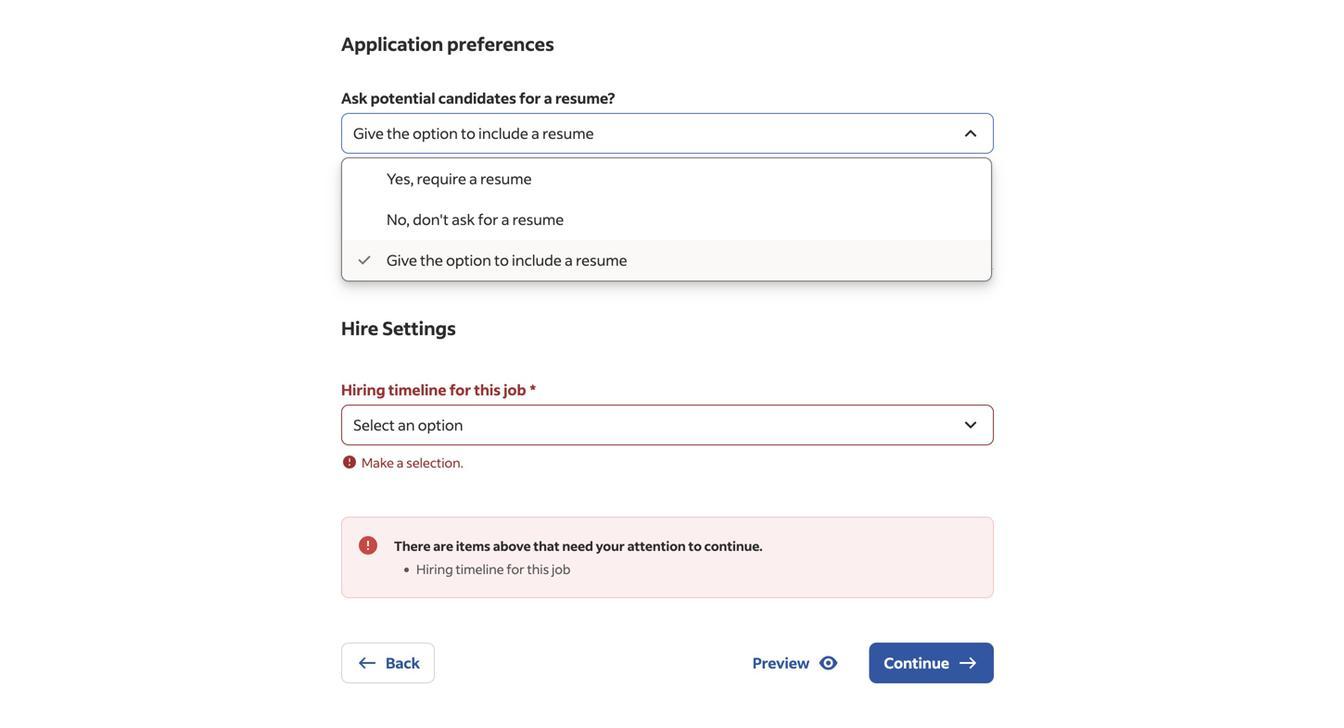 Task type: describe. For each thing, give the bounding box(es) containing it.
people
[[375, 194, 421, 213]]

back
[[386, 654, 420, 673]]

ask
[[452, 210, 475, 229]]

to inside option
[[494, 251, 509, 270]]

0 horizontal spatial timeline
[[388, 381, 446, 400]]

resume right the ask
[[512, 210, 564, 229]]

to left apply
[[686, 194, 700, 213]]

attention
[[627, 538, 686, 555]]

hiring inside there are items above that need your attention to continue. hiring timeline for this job
[[416, 561, 453, 578]]

require
[[417, 169, 466, 188]]

people with a criminal record are encouraged to apply
[[375, 194, 741, 213]]

need
[[562, 538, 593, 555]]

with
[[424, 194, 455, 213]]

a right "require" on the left top of page
[[469, 169, 477, 188]]

are inside there are items above that need your attention to continue. hiring timeline for this job
[[433, 538, 453, 555]]

the inside dropdown button
[[387, 124, 410, 143]]

ask potential candidates for a resume? list box
[[342, 159, 991, 281]]

application preferences
[[341, 32, 554, 56]]

group containing there are items above that need your attention to continue.
[[341, 517, 994, 599]]

potential
[[371, 89, 435, 108]]

that
[[534, 538, 560, 555]]

continue.
[[704, 538, 763, 555]]

record
[[526, 194, 572, 213]]

don't
[[413, 210, 449, 229]]

to inside dropdown button
[[461, 124, 475, 143]]

job inside there are items above that need your attention to continue. hiring timeline for this job
[[552, 561, 571, 578]]

items
[[456, 538, 490, 555]]

settings
[[382, 316, 456, 340]]

a right make
[[397, 455, 404, 471]]

resume?
[[555, 89, 615, 108]]

encouraged
[[600, 194, 683, 213]]

make a selection.
[[362, 455, 464, 471]]

preview button
[[738, 643, 854, 684]]

give the option to include a resume option
[[342, 240, 991, 281]]

resume up criminal
[[480, 169, 532, 188]]

resume inside option
[[576, 251, 627, 270]]

for left *
[[449, 381, 471, 400]]

error image
[[341, 454, 358, 471]]

back button
[[341, 643, 435, 684]]



Task type: vqa. For each thing, say whether or not it's contained in the screenshot.
give
yes



Task type: locate. For each thing, give the bounding box(es) containing it.
preferences
[[447, 32, 554, 56]]

0 vertical spatial include
[[478, 124, 528, 143]]

give down ask
[[353, 124, 384, 143]]

give the option to include a resume button
[[341, 113, 994, 154]]

preview
[[753, 654, 810, 673]]

option inside dropdown button
[[413, 124, 458, 143]]

a down people with a criminal record are encouraged to apply
[[565, 251, 573, 270]]

give the option to include a resume down the no, don't ask for a resume
[[387, 251, 627, 270]]

there are items above that need your attention to continue. hiring timeline for this job
[[394, 538, 763, 578]]

job
[[504, 381, 526, 400], [552, 561, 571, 578]]

a left resume?
[[544, 89, 552, 108]]

1 vertical spatial option
[[446, 251, 491, 270]]

include inside give the option to include a resume dropdown button
[[478, 124, 528, 143]]

1 horizontal spatial are
[[575, 194, 597, 213]]

1 vertical spatial give
[[387, 251, 417, 270]]

1 horizontal spatial hiring
[[416, 561, 453, 578]]

to left continue.
[[688, 538, 702, 555]]

criminal
[[469, 194, 523, 213]]

the inside option
[[420, 251, 443, 270]]

for inside list box
[[478, 210, 498, 229]]

this
[[474, 381, 501, 400], [527, 561, 549, 578]]

the down potential
[[387, 124, 410, 143]]

yes,
[[387, 169, 414, 188]]

no,
[[387, 210, 410, 229]]

include inside give the option to include a resume option
[[512, 251, 562, 270]]

for down above
[[507, 561, 524, 578]]

to down candidates
[[461, 124, 475, 143]]

ask potential candidates for a resume?
[[341, 89, 615, 108]]

0 vertical spatial timeline
[[388, 381, 446, 400]]

include
[[478, 124, 528, 143], [512, 251, 562, 270]]

to
[[461, 124, 475, 143], [686, 194, 700, 213], [494, 251, 509, 270], [688, 538, 702, 555]]

continue button
[[869, 643, 994, 684]]

are right record on the top
[[575, 194, 597, 213]]

*
[[530, 381, 536, 400]]

option up "require" on the left top of page
[[413, 124, 458, 143]]

0 vertical spatial are
[[575, 194, 597, 213]]

include down record on the top
[[512, 251, 562, 270]]

1 horizontal spatial the
[[420, 251, 443, 270]]

job left *
[[504, 381, 526, 400]]

candidates
[[438, 89, 516, 108]]

ask
[[341, 89, 368, 108]]

hiring down hire
[[341, 381, 385, 400]]

0 horizontal spatial job
[[504, 381, 526, 400]]

1 vertical spatial timeline
[[456, 561, 504, 578]]

option inside option
[[446, 251, 491, 270]]

for right the ask
[[478, 210, 498, 229]]

1 vertical spatial hiring
[[416, 561, 453, 578]]

1 vertical spatial include
[[512, 251, 562, 270]]

the down don't
[[420, 251, 443, 270]]

the
[[387, 124, 410, 143], [420, 251, 443, 270]]

timeline down "items"
[[456, 561, 504, 578]]

yes, require a resume
[[387, 169, 532, 188]]

give inside give the option to include a resume dropdown button
[[353, 124, 384, 143]]

a down ask potential candidates for a resume?
[[531, 124, 539, 143]]

option down the ask
[[446, 251, 491, 270]]

for inside there are items above that need your attention to continue. hiring timeline for this job
[[507, 561, 524, 578]]

1 vertical spatial give the option to include a resume
[[387, 251, 627, 270]]

0 horizontal spatial the
[[387, 124, 410, 143]]

1 horizontal spatial this
[[527, 561, 549, 578]]

to inside there are items above that need your attention to continue. hiring timeline for this job
[[688, 538, 702, 555]]

give the option to include a resume inside option
[[387, 251, 627, 270]]

above
[[493, 538, 531, 555]]

1 vertical spatial are
[[433, 538, 453, 555]]

this left *
[[474, 381, 501, 400]]

1 vertical spatial this
[[527, 561, 549, 578]]

give down no,
[[387, 251, 417, 270]]

job down the that
[[552, 561, 571, 578]]

1 horizontal spatial timeline
[[456, 561, 504, 578]]

apply
[[703, 194, 741, 213]]

timeline down settings in the left top of the page
[[388, 381, 446, 400]]

option
[[413, 124, 458, 143], [446, 251, 491, 270]]

1 horizontal spatial give
[[387, 251, 417, 270]]

include down ask potential candidates for a resume?
[[478, 124, 528, 143]]

this down the that
[[527, 561, 549, 578]]

for right candidates
[[519, 89, 541, 108]]

a
[[544, 89, 552, 108], [531, 124, 539, 143], [469, 169, 477, 188], [458, 194, 466, 213], [501, 210, 509, 229], [565, 251, 573, 270], [397, 455, 404, 471]]

for
[[519, 89, 541, 108], [478, 210, 498, 229], [449, 381, 471, 400], [507, 561, 524, 578]]

0 vertical spatial give the option to include a resume
[[353, 124, 594, 143]]

0 horizontal spatial are
[[433, 538, 453, 555]]

a right the ask
[[501, 210, 509, 229]]

your
[[596, 538, 625, 555]]

0 vertical spatial job
[[504, 381, 526, 400]]

selection.
[[406, 455, 464, 471]]

a inside option
[[565, 251, 573, 270]]

0 vertical spatial the
[[387, 124, 410, 143]]

give
[[353, 124, 384, 143], [387, 251, 417, 270]]

application
[[341, 32, 443, 56]]

resume
[[542, 124, 594, 143], [480, 169, 532, 188], [512, 210, 564, 229], [576, 251, 627, 270]]

hire settings
[[341, 316, 456, 340]]

a inside dropdown button
[[531, 124, 539, 143]]

no, don't ask for a resume
[[387, 210, 564, 229]]

are
[[575, 194, 597, 213], [433, 538, 453, 555]]

group
[[341, 517, 994, 599]]

hire
[[341, 316, 378, 340]]

0 horizontal spatial this
[[474, 381, 501, 400]]

0 vertical spatial hiring
[[341, 381, 385, 400]]

0 horizontal spatial give
[[353, 124, 384, 143]]

0 horizontal spatial hiring
[[341, 381, 385, 400]]

are left "items"
[[433, 538, 453, 555]]

this inside there are items above that need your attention to continue. hiring timeline for this job
[[527, 561, 549, 578]]

hiring down there
[[416, 561, 453, 578]]

timeline inside there are items above that need your attention to continue. hiring timeline for this job
[[456, 561, 504, 578]]

1 horizontal spatial job
[[552, 561, 571, 578]]

resume down encouraged on the top of the page
[[576, 251, 627, 270]]

give the option to include a resume down candidates
[[353, 124, 594, 143]]

give inside give the option to include a resume option
[[387, 251, 417, 270]]

give the option to include a resume inside dropdown button
[[353, 124, 594, 143]]

there
[[394, 538, 431, 555]]

People with a criminal record are encouraged to apply checkbox
[[341, 193, 363, 215]]

hiring timeline for this job *
[[341, 381, 536, 400]]

continue
[[884, 654, 949, 673]]

1 vertical spatial the
[[420, 251, 443, 270]]

a right with
[[458, 194, 466, 213]]

0 vertical spatial option
[[413, 124, 458, 143]]

1 vertical spatial job
[[552, 561, 571, 578]]

resume inside dropdown button
[[542, 124, 594, 143]]

timeline
[[388, 381, 446, 400], [456, 561, 504, 578]]

0 vertical spatial give
[[353, 124, 384, 143]]

make
[[362, 455, 394, 471]]

resume down resume?
[[542, 124, 594, 143]]

0 vertical spatial this
[[474, 381, 501, 400]]

give the option to include a resume
[[353, 124, 594, 143], [387, 251, 627, 270]]

to down the no, don't ask for a resume
[[494, 251, 509, 270]]

hiring
[[341, 381, 385, 400], [416, 561, 453, 578]]



